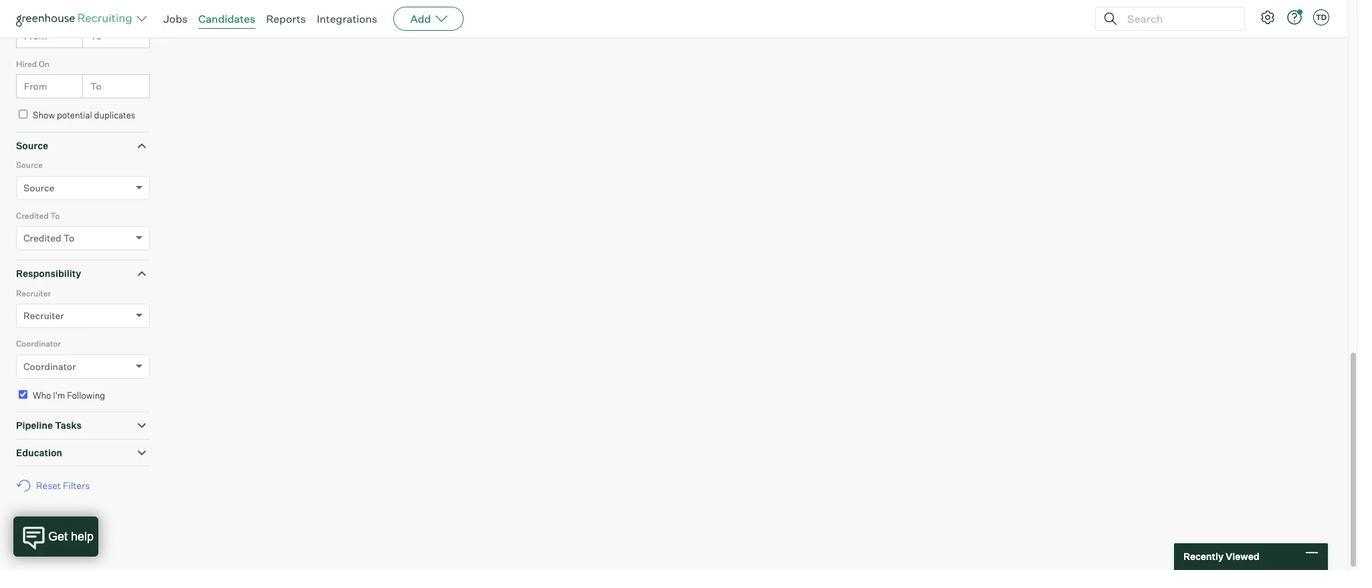 Task type: vqa. For each thing, say whether or not it's contained in the screenshot.
application
no



Task type: describe. For each thing, give the bounding box(es) containing it.
duplicates
[[94, 110, 135, 121]]

reports link
[[266, 12, 306, 25]]

hired
[[16, 59, 37, 69]]

td button
[[1314, 9, 1330, 25]]

from for applied
[[24, 30, 47, 41]]

show
[[33, 110, 55, 121]]

on for hired on
[[39, 59, 49, 69]]

to down greenhouse recruiting image
[[90, 30, 101, 41]]

responsibility
[[16, 268, 81, 279]]

0 vertical spatial credited to
[[16, 211, 60, 221]]

recently
[[1184, 551, 1224, 562]]

filters
[[63, 480, 90, 491]]

on for applied on
[[47, 8, 58, 18]]

hired on
[[16, 59, 49, 69]]

reset filters button
[[16, 473, 97, 498]]

potential
[[57, 110, 92, 121]]

0 vertical spatial coordinator
[[16, 339, 61, 349]]

recently viewed
[[1184, 551, 1260, 562]]

source element
[[16, 159, 150, 209]]

2 vertical spatial source
[[23, 182, 54, 193]]

pipeline tasks
[[16, 420, 82, 431]]

applied
[[16, 8, 45, 18]]

Who I'm Following checkbox
[[19, 390, 27, 399]]

1 vertical spatial recruiter
[[23, 310, 64, 321]]

jobs link
[[163, 12, 188, 25]]

source for credited to element
[[16, 160, 43, 170]]

1 vertical spatial credited
[[23, 232, 61, 244]]

reports
[[266, 12, 306, 25]]

coordinator element
[[16, 337, 150, 388]]

greenhouse recruiting image
[[16, 11, 137, 27]]

candidates link
[[198, 12, 255, 25]]

1 vertical spatial coordinator
[[23, 360, 76, 372]]

i'm
[[53, 390, 65, 401]]

add button
[[394, 7, 464, 31]]

recruiter element
[[16, 287, 150, 337]]

following
[[67, 390, 105, 401]]

add
[[410, 12, 431, 25]]

Show potential duplicates checkbox
[[19, 110, 27, 119]]

who i'm following
[[33, 390, 105, 401]]



Task type: locate. For each thing, give the bounding box(es) containing it.
0 vertical spatial from
[[24, 30, 47, 41]]

from for hired
[[24, 80, 47, 92]]

credited to
[[16, 211, 60, 221], [23, 232, 74, 244]]

2 from from the top
[[24, 80, 47, 92]]

from down the applied on
[[24, 30, 47, 41]]

who
[[33, 390, 51, 401]]

coordinator
[[16, 339, 61, 349], [23, 360, 76, 372]]

on right hired
[[39, 59, 49, 69]]

credited to up responsibility
[[23, 232, 74, 244]]

jobs
[[163, 12, 188, 25]]

to up responsibility
[[63, 232, 74, 244]]

on
[[47, 8, 58, 18], [39, 59, 49, 69]]

0 vertical spatial credited
[[16, 211, 49, 221]]

0 vertical spatial source
[[16, 140, 48, 151]]

credited to down source element
[[16, 211, 60, 221]]

source down show potential duplicates option
[[16, 160, 43, 170]]

1 from from the top
[[24, 30, 47, 41]]

source up credited to element
[[23, 182, 54, 193]]

pipeline
[[16, 420, 53, 431]]

credited up responsibility
[[23, 232, 61, 244]]

viewed
[[1226, 551, 1260, 562]]

to up show potential duplicates
[[90, 80, 101, 92]]

recruiter
[[16, 288, 51, 298], [23, 310, 64, 321]]

source for source element
[[16, 140, 48, 151]]

credited
[[16, 211, 49, 221], [23, 232, 61, 244]]

integrations link
[[317, 12, 378, 25]]

1 vertical spatial credited to
[[23, 232, 74, 244]]

from
[[24, 30, 47, 41], [24, 80, 47, 92]]

tasks
[[55, 420, 82, 431]]

reset
[[36, 480, 61, 491]]

candidates
[[198, 12, 255, 25]]

to down source element
[[50, 211, 60, 221]]

from down hired on
[[24, 80, 47, 92]]

0 vertical spatial recruiter
[[16, 288, 51, 298]]

configure image
[[1260, 9, 1276, 25]]

source
[[16, 140, 48, 151], [16, 160, 43, 170], [23, 182, 54, 193]]

applied on
[[16, 8, 58, 18]]

td button
[[1311, 7, 1332, 28]]

credited to element
[[16, 209, 150, 260]]

education
[[16, 447, 62, 458]]

td
[[1316, 13, 1327, 22]]

0 vertical spatial on
[[47, 8, 58, 18]]

1 vertical spatial from
[[24, 80, 47, 92]]

integrations
[[317, 12, 378, 25]]

Search text field
[[1124, 9, 1233, 28]]

reset filters
[[36, 480, 90, 491]]

on right applied
[[47, 8, 58, 18]]

show potential duplicates
[[33, 110, 135, 121]]

to
[[90, 30, 101, 41], [90, 80, 101, 92], [50, 211, 60, 221], [63, 232, 74, 244]]

1 vertical spatial on
[[39, 59, 49, 69]]

credited down source element
[[16, 211, 49, 221]]

1 vertical spatial source
[[16, 160, 43, 170]]

source down show
[[16, 140, 48, 151]]



